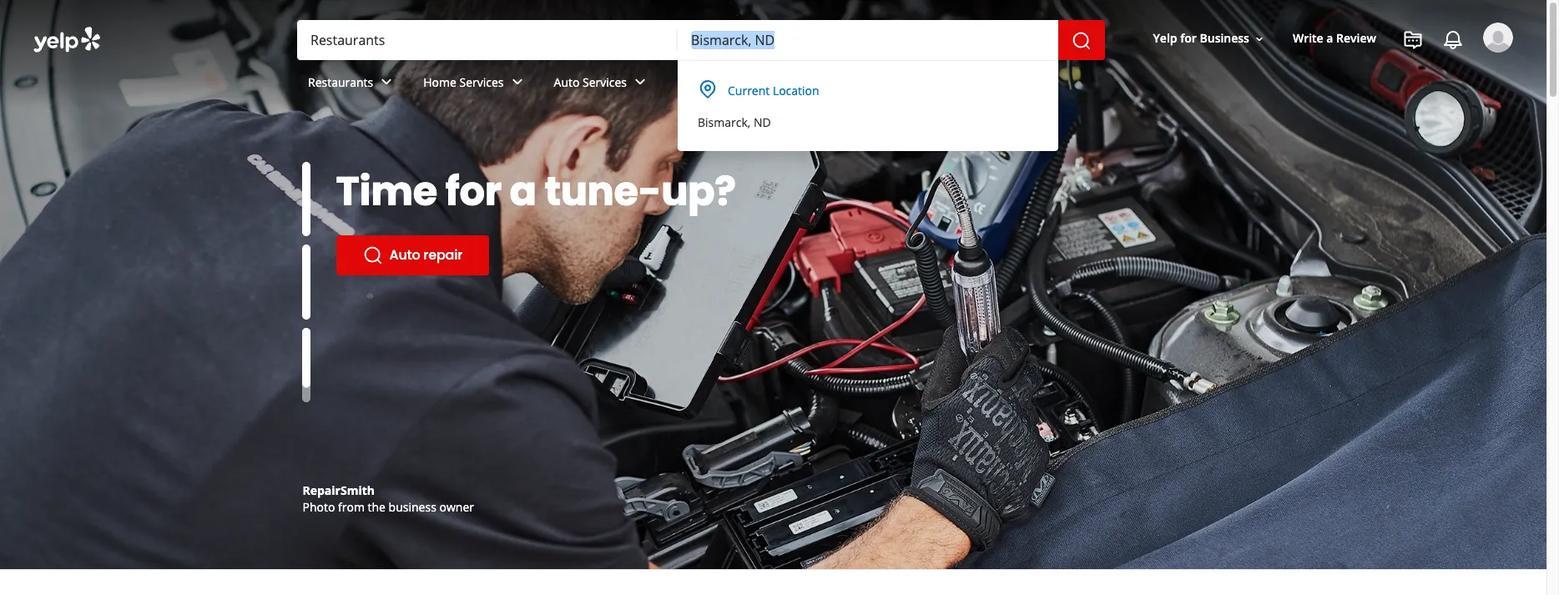 Task type: describe. For each thing, give the bounding box(es) containing it.
yelp
[[1153, 30, 1177, 46]]

current location
[[728, 83, 819, 98]]

24 chevron down v2 image for more
[[709, 72, 729, 92]]

the
[[368, 499, 386, 515]]

nolan p. image
[[1483, 23, 1513, 53]]

from
[[338, 499, 365, 515]]

repair
[[423, 245, 463, 265]]

16 chevron down v2 image
[[1253, 32, 1266, 46]]

search image
[[1072, 31, 1092, 51]]

1 select slide image from the top
[[302, 162, 310, 236]]

time for a tune-up?
[[336, 164, 736, 219]]

home services
[[423, 74, 504, 90]]

write
[[1293, 30, 1323, 46]]

home
[[423, 74, 456, 90]]

24 marker v2 image
[[698, 80, 718, 100]]

time
[[336, 164, 437, 219]]

for for yelp
[[1180, 30, 1197, 46]]

auto for auto services
[[554, 74, 580, 90]]

up?
[[661, 164, 736, 219]]

current location link
[[688, 74, 1048, 108]]

auto repair
[[389, 245, 463, 265]]

auto services link
[[540, 60, 664, 108]]

bismarck, nd link
[[688, 108, 1045, 138]]

yelp for business button
[[1146, 24, 1273, 54]]

more link
[[664, 60, 743, 108]]

business categories element
[[295, 60, 1513, 108]]

services for auto services
[[583, 74, 627, 90]]

Near text field
[[691, 31, 1045, 49]]

current
[[728, 83, 770, 98]]



Task type: vqa. For each thing, say whether or not it's contained in the screenshot.
read associated with Local
no



Task type: locate. For each thing, give the bounding box(es) containing it.
24 chevron down v2 image inside restaurants link
[[377, 72, 397, 92]]

1 vertical spatial for
[[445, 164, 501, 219]]

1 horizontal spatial 24 chevron down v2 image
[[630, 72, 650, 92]]

3 select slide image from the top
[[302, 315, 310, 390]]

24 chevron down v2 image right auto services
[[630, 72, 650, 92]]

auto for auto repair
[[389, 245, 420, 265]]

24 chevron down v2 image for home services
[[507, 72, 527, 92]]

write a review
[[1293, 30, 1376, 46]]

0 horizontal spatial 24 chevron down v2 image
[[507, 72, 527, 92]]

auto
[[554, 74, 580, 90], [389, 245, 420, 265]]

business
[[1200, 30, 1249, 46]]

24 chevron down v2 image inside auto services link
[[630, 72, 650, 92]]

a left tune-
[[510, 164, 536, 219]]

business
[[389, 499, 436, 515]]

for
[[1180, 30, 1197, 46], [445, 164, 501, 219]]

nd
[[754, 114, 771, 130]]

select slide image
[[302, 162, 310, 236], [302, 245, 310, 319], [302, 315, 310, 390]]

location
[[773, 83, 819, 98]]

24 chevron down v2 image for restaurants
[[377, 72, 397, 92]]

24 chevron down v2 image right more
[[709, 72, 729, 92]]

0 horizontal spatial a
[[510, 164, 536, 219]]

repairsmith link
[[303, 482, 375, 498]]

0 vertical spatial auto
[[554, 74, 580, 90]]

24 chevron down v2 image
[[507, 72, 527, 92], [630, 72, 650, 92]]

2 select slide image from the top
[[302, 245, 310, 319]]

services inside auto services link
[[583, 74, 627, 90]]

a right write
[[1326, 30, 1333, 46]]

repairsmith
[[303, 482, 375, 498]]

24 chevron down v2 image inside home services link
[[507, 72, 527, 92]]

24 chevron down v2 image down find field
[[507, 72, 527, 92]]

0 vertical spatial a
[[1326, 30, 1333, 46]]

services for home services
[[459, 74, 504, 90]]

auto services
[[554, 74, 627, 90]]

owner
[[439, 499, 474, 515]]

1 horizontal spatial services
[[583, 74, 627, 90]]

restaurants
[[308, 74, 373, 90]]

1 horizontal spatial 24 chevron down v2 image
[[709, 72, 729, 92]]

1 horizontal spatial a
[[1326, 30, 1333, 46]]

write a review link
[[1286, 24, 1383, 54]]

Find text field
[[310, 31, 664, 49]]

photo
[[303, 499, 335, 515]]

1 horizontal spatial auto
[[554, 74, 580, 90]]

notifications image
[[1443, 30, 1463, 50]]

auto inside business categories element
[[554, 74, 580, 90]]

services inside home services link
[[459, 74, 504, 90]]

None field
[[310, 31, 664, 49], [691, 31, 1045, 49], [691, 31, 1045, 49]]

24 chevron down v2 image inside more link
[[709, 72, 729, 92]]

home services link
[[410, 60, 540, 108]]

0 horizontal spatial 24 chevron down v2 image
[[377, 72, 397, 92]]

0 horizontal spatial for
[[445, 164, 501, 219]]

0 vertical spatial for
[[1180, 30, 1197, 46]]

24 search v2 image
[[363, 245, 383, 265]]

auto repair link
[[336, 235, 489, 275]]

yelp for business
[[1153, 30, 1249, 46]]

for inside button
[[1180, 30, 1197, 46]]

user actions element
[[1140, 21, 1536, 124]]

24 chevron down v2 image
[[377, 72, 397, 92], [709, 72, 729, 92]]

repairsmith photo from the business owner
[[303, 482, 474, 515]]

0 horizontal spatial services
[[459, 74, 504, 90]]

for right yelp
[[1180, 30, 1197, 46]]

1 horizontal spatial for
[[1180, 30, 1197, 46]]

services
[[459, 74, 504, 90], [583, 74, 627, 90]]

explore banner section banner
[[0, 0, 1547, 569]]

none field find
[[310, 31, 664, 49]]

1 vertical spatial auto
[[389, 245, 420, 265]]

24 chevron down v2 image for auto services
[[630, 72, 650, 92]]

for for time
[[445, 164, 501, 219]]

  text field
[[691, 31, 1045, 49]]

1 services from the left
[[459, 74, 504, 90]]

2 24 chevron down v2 image from the left
[[709, 72, 729, 92]]

24 chevron down v2 image right restaurants
[[377, 72, 397, 92]]

restaurants link
[[295, 60, 410, 108]]

bismarck,
[[698, 114, 751, 130]]

a
[[1326, 30, 1333, 46], [510, 164, 536, 219]]

more
[[677, 74, 706, 90]]

1 vertical spatial a
[[510, 164, 536, 219]]

review
[[1336, 30, 1376, 46]]

for up the repair at left top
[[445, 164, 501, 219]]

tune-
[[545, 164, 661, 219]]

None search field
[[0, 0, 1547, 178], [297, 20, 1108, 60], [0, 0, 1547, 178], [297, 20, 1108, 60]]

2 24 chevron down v2 image from the left
[[630, 72, 650, 92]]

1 24 chevron down v2 image from the left
[[507, 72, 527, 92]]

0 horizontal spatial auto
[[389, 245, 420, 265]]

projects image
[[1403, 30, 1423, 50]]

2 services from the left
[[583, 74, 627, 90]]

bismarck, nd
[[698, 114, 771, 130]]

1 24 chevron down v2 image from the left
[[377, 72, 397, 92]]



